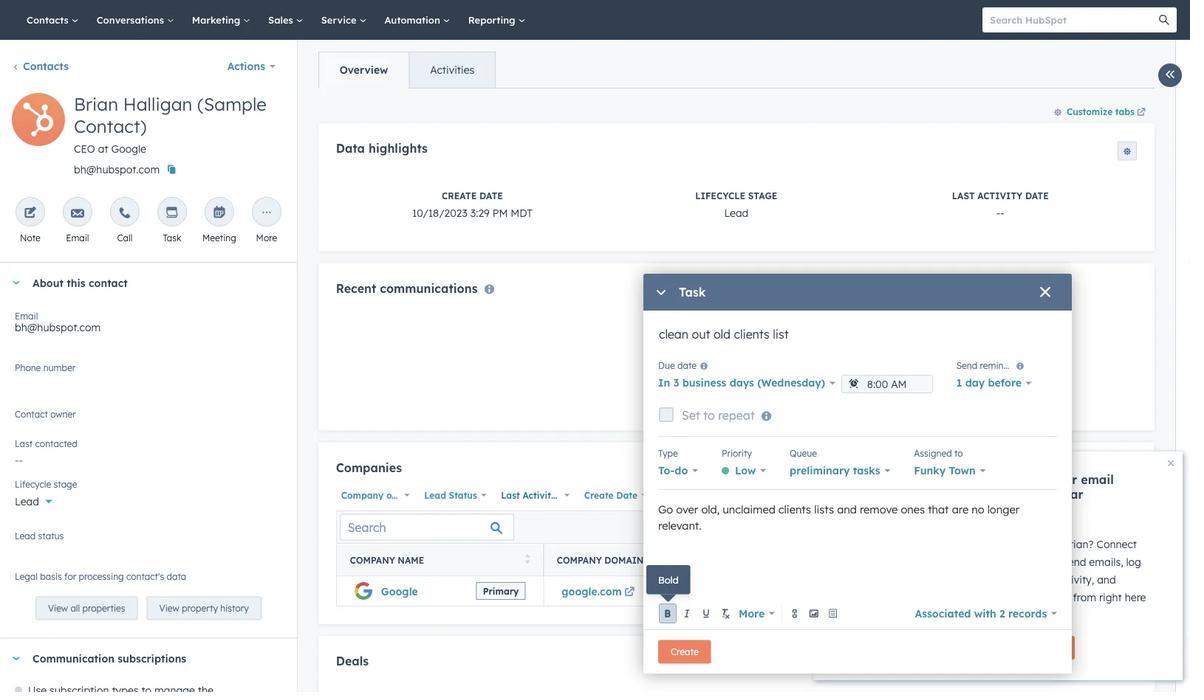 Task type: describe. For each thing, give the bounding box(es) containing it.
highlights
[[369, 141, 428, 156]]

note
[[20, 232, 40, 243]]

1 - from the left
[[996, 206, 1000, 219]]

about this contact
[[33, 276, 128, 289]]

over
[[676, 503, 698, 517]]

company for company domain name
[[557, 555, 602, 566]]

domain
[[605, 555, 644, 566]]

meeting image
[[213, 207, 226, 220]]

due date
[[658, 360, 697, 371]]

press to sort. image
[[525, 555, 530, 565]]

town
[[949, 465, 976, 478]]

to-
[[658, 465, 675, 478]]

pro tip: connect your email account and calendar
[[954, 473, 1114, 502]]

add button for companies
[[1060, 461, 1109, 480]]

close dialog image
[[1039, 287, 1051, 299]]

1 press to sort. element from the left
[[525, 555, 530, 567]]

email image
[[71, 207, 84, 220]]

stage
[[748, 190, 777, 201]]

no activities. alert
[[336, 313, 1137, 413]]

legal basis for processing contact's data
[[15, 571, 186, 583]]

1 horizontal spatial task
[[679, 285, 706, 300]]

search image
[[1159, 15, 1169, 25]]

minutes
[[989, 512, 1022, 523]]

day
[[965, 377, 985, 390]]

lead inside lifecycle stage lead
[[724, 206, 749, 219]]

low
[[735, 465, 756, 478]]

meetings
[[999, 592, 1044, 605]]

contact)
[[74, 115, 147, 137]]

2 - from the left
[[1000, 206, 1005, 219]]

call
[[117, 232, 132, 243]]

account inside ready to reach out to brian? connect your email account to send emails, log your contacts' email activity, and schedule meetings — all from right here in hubspot.
[[1008, 556, 1047, 569]]

pro
[[954, 473, 974, 488]]

property
[[182, 603, 218, 614]]

caret image for communication subscriptions
[[12, 657, 21, 661]]

type
[[658, 448, 678, 459]]

tabs
[[1115, 106, 1135, 117]]

activities.
[[722, 398, 768, 411]]

funky town
[[914, 465, 976, 478]]

last for last activity date
[[501, 490, 520, 501]]

actions
[[227, 60, 265, 73]]

owner for company owner
[[386, 490, 414, 501]]

lead status button
[[419, 486, 490, 505]]

date inside last activity date --
[[1025, 190, 1049, 201]]

unclaimed
[[723, 503, 776, 517]]

automation link
[[376, 0, 459, 40]]

2 press to sort. element from the left
[[1117, 555, 1123, 567]]

more inside popup button
[[739, 608, 765, 621]]

and inside ready to reach out to brian? connect your email account to send emails, log your contacts' email activity, and schedule meetings — all from right here in hubspot.
[[1097, 574, 1116, 587]]

schedule
[[954, 592, 997, 605]]

1 vertical spatial your
[[954, 556, 975, 569]]

ones
[[901, 503, 925, 517]]

1 horizontal spatial google
[[381, 585, 418, 598]]

reporting link
[[459, 0, 534, 40]]

in
[[658, 377, 670, 390]]

create for create
[[671, 647, 699, 658]]

right
[[1099, 592, 1122, 605]]

to left send
[[1050, 556, 1060, 569]]

about this contact button
[[0, 263, 282, 303]]

legal
[[15, 571, 38, 583]]

assigned to
[[914, 448, 963, 459]]

last activity date button
[[496, 486, 580, 505]]

queue
[[790, 448, 817, 459]]

account inside pro tip: connect your email account and calendar
[[954, 488, 1001, 502]]

email bh@hubspot.com
[[15, 311, 101, 334]]

1 vertical spatial contacts link
[[12, 60, 69, 73]]

funky
[[914, 465, 946, 478]]

in
[[954, 609, 962, 622]]

send
[[957, 360, 978, 371]]

business
[[682, 377, 726, 390]]

lead for lead status
[[15, 531, 36, 542]]

properties
[[82, 603, 125, 614]]

to for assigned
[[954, 448, 963, 459]]

view property history link
[[147, 597, 261, 621]]

note image
[[24, 207, 37, 220]]

for
[[64, 571, 76, 583]]

lifecycle for lifecycle stage
[[15, 479, 51, 490]]

1 vertical spatial contacts
[[23, 60, 69, 73]]

1 vertical spatial bh@hubspot.com
[[15, 321, 101, 334]]

last activity date
[[501, 490, 580, 501]]

out
[[1031, 539, 1047, 551]]

date inside last activity date popup button
[[559, 490, 580, 501]]

Search search field
[[340, 515, 514, 541]]

email for email bh@hubspot.com
[[15, 311, 38, 322]]

deals
[[336, 655, 369, 669]]

that
[[928, 503, 949, 517]]

to for set
[[703, 409, 715, 423]]

contacts'
[[978, 574, 1023, 587]]

view for view property history
[[159, 603, 179, 614]]

company for company name
[[350, 555, 395, 566]]

meeting
[[202, 232, 236, 243]]

more button
[[736, 604, 778, 625]]

press to sort. image
[[1117, 555, 1123, 565]]

preliminary tasks
[[790, 465, 880, 478]]

lifecycle stage
[[15, 479, 77, 490]]

actions button
[[218, 52, 285, 81]]

activity,
[[1056, 574, 1094, 587]]

mdt
[[511, 206, 533, 219]]

status
[[449, 490, 477, 501]]

no inside 'alert'
[[705, 398, 719, 411]]

funky town button
[[914, 461, 986, 482]]

Search HubSpot search field
[[983, 7, 1164, 33]]

lead status
[[424, 490, 477, 501]]

do
[[675, 465, 688, 478]]

brian
[[74, 93, 118, 115]]

0 horizontal spatial task
[[163, 232, 181, 243]]

no
[[972, 503, 984, 517]]

bold
[[658, 574, 679, 587]]

your inside pro tip: connect your email account and calendar
[[1050, 473, 1077, 488]]

activities
[[430, 64, 474, 76]]

ready
[[954, 539, 985, 551]]

to for ready
[[988, 539, 998, 551]]

are
[[952, 503, 969, 517]]

customize
[[1067, 106, 1113, 117]]

last contacted
[[15, 438, 77, 450]]

caret image for about this contact
[[12, 281, 21, 285]]

0 horizontal spatial email
[[978, 556, 1005, 569]]

0 vertical spatial more
[[256, 232, 277, 243]]

associated with 2 records button
[[915, 604, 1057, 625]]

companies
[[336, 461, 402, 475]]

0 vertical spatial bh@hubspot.com
[[74, 163, 160, 176]]

create for create date 10/18/2023 3:29 pm mdt
[[442, 190, 477, 201]]

this
[[67, 276, 85, 289]]

0 horizontal spatial 2
[[981, 512, 986, 523]]

close image
[[1168, 461, 1174, 467]]

due
[[658, 360, 675, 371]]

task image
[[165, 207, 179, 220]]

and for calendar
[[1005, 488, 1028, 502]]

at
[[98, 143, 108, 156]]

contacted
[[35, 438, 77, 450]]

halligan
[[123, 93, 192, 115]]



Task type: locate. For each thing, give the bounding box(es) containing it.
0 horizontal spatial all
[[70, 603, 80, 614]]

to-do
[[658, 465, 688, 478]]

connect
[[1000, 473, 1047, 488]]

add button down from
[[1060, 655, 1109, 674]]

edit button
[[12, 93, 65, 151]]

bh@hubspot.com up number on the bottom
[[15, 321, 101, 334]]

0 vertical spatial task
[[163, 232, 181, 243]]

1 vertical spatial add button
[[1060, 655, 1109, 674]]

1 vertical spatial caret image
[[12, 657, 21, 661]]

marketing link
[[183, 0, 259, 40]]

1 horizontal spatial email
[[66, 232, 89, 243]]

0 vertical spatial and
[[1005, 488, 1028, 502]]

lists
[[814, 503, 834, 517]]

2 add from the top
[[1082, 659, 1099, 670]]

1 vertical spatial add
[[1082, 659, 1099, 670]]

google link
[[381, 585, 418, 598]]

calendar
[[1031, 488, 1083, 502]]

lifecycle left the stage
[[695, 190, 745, 201]]

2 horizontal spatial and
[[1097, 574, 1116, 587]]

navigation
[[318, 52, 496, 89]]

create for create date
[[584, 490, 614, 501]]

brian?
[[1063, 539, 1094, 551]]

1 vertical spatial last
[[15, 438, 33, 450]]

date inside 'create date 10/18/2023 3:29 pm mdt'
[[479, 190, 503, 201]]

1 horizontal spatial last
[[501, 490, 520, 501]]

1 horizontal spatial create
[[584, 490, 614, 501]]

0 vertical spatial account
[[954, 488, 1001, 502]]

phone
[[15, 362, 41, 373]]

link opens in a new window image
[[624, 588, 635, 598], [624, 588, 635, 598]]

google inside the brian halligan (sample contact) ceo at google
[[111, 143, 146, 156]]

date
[[479, 190, 503, 201], [1025, 190, 1049, 201], [559, 490, 580, 501], [616, 490, 638, 501]]

owner up the last contacted
[[32, 414, 62, 427]]

communication subscriptions button
[[0, 639, 276, 679]]

company up the google.com
[[557, 555, 602, 566]]

relevant.
[[658, 520, 702, 533]]

2 horizontal spatial last
[[952, 190, 975, 201]]

before
[[988, 377, 1022, 390]]

0 vertical spatial add
[[1082, 465, 1099, 476]]

1 vertical spatial email
[[15, 311, 38, 322]]

task down task icon on the top left
[[163, 232, 181, 243]]

1 horizontal spatial press to sort. element
[[1117, 555, 1123, 567]]

caret image inside about this contact dropdown button
[[12, 281, 21, 285]]

no owner button
[[15, 406, 282, 431]]

search button
[[1152, 7, 1177, 33]]

contact
[[15, 409, 48, 420]]

0 vertical spatial about
[[33, 276, 64, 289]]

bh@hubspot.com down at
[[74, 163, 160, 176]]

data
[[336, 141, 365, 156]]

days
[[730, 377, 754, 390]]

0 horizontal spatial about
[[33, 276, 64, 289]]

email up phone
[[15, 311, 38, 322]]

0 horizontal spatial email
[[15, 311, 38, 322]]

date inside create date popup button
[[616, 490, 638, 501]]

view down basis
[[48, 603, 68, 614]]

1 add from the top
[[1082, 465, 1099, 476]]

2 vertical spatial email
[[1026, 574, 1053, 587]]

google down name
[[381, 585, 418, 598]]

Title text field
[[658, 326, 1057, 355]]

email inside pro tip: connect your email account and calendar
[[1081, 473, 1114, 488]]

2 vertical spatial last
[[501, 490, 520, 501]]

lifecycle left stage
[[15, 479, 51, 490]]

to right set
[[703, 409, 715, 423]]

about up ready
[[954, 512, 979, 523]]

press to sort. element left log
[[1117, 555, 1123, 567]]

1 vertical spatial create
[[584, 490, 614, 501]]

1 horizontal spatial account
[[1008, 556, 1047, 569]]

activity inside popup button
[[523, 490, 556, 501]]

last inside last activity date --
[[952, 190, 975, 201]]

add down from
[[1082, 659, 1099, 670]]

reminder
[[980, 360, 1017, 371]]

company left name
[[350, 555, 395, 566]]

and for remove
[[837, 503, 857, 517]]

1 caret image from the top
[[12, 281, 21, 285]]

lead down the stage
[[724, 206, 749, 219]]

clients
[[779, 503, 811, 517]]

owner for contact owner no owner
[[50, 409, 76, 420]]

communication
[[33, 653, 114, 666]]

lead for lead status
[[424, 490, 446, 501]]

subscriptions
[[118, 653, 186, 666]]

email down email image
[[66, 232, 89, 243]]

2 horizontal spatial create
[[671, 647, 699, 658]]

low button
[[722, 461, 766, 482]]

primary
[[483, 586, 519, 597]]

add up calendar
[[1082, 465, 1099, 476]]

company domain name
[[557, 555, 673, 566]]

0 horizontal spatial last
[[15, 438, 33, 450]]

lead button
[[15, 488, 282, 512]]

1 horizontal spatial no
[[705, 398, 719, 411]]

and right 'lists'
[[837, 503, 857, 517]]

history
[[220, 603, 249, 614]]

1 view from the left
[[48, 603, 68, 614]]

0 vertical spatial email
[[1081, 473, 1114, 488]]

your up "schedule"
[[954, 574, 975, 587]]

owner
[[50, 409, 76, 420], [32, 414, 62, 427], [386, 490, 414, 501]]

Last contacted text field
[[15, 447, 282, 471]]

all inside ready to reach out to brian? connect your email account to send emails, log your contacts' email activity, and schedule meetings — all from right here in hubspot.
[[1059, 592, 1070, 605]]

last
[[952, 190, 975, 201], [15, 438, 33, 450], [501, 490, 520, 501]]

0 vertical spatial lifecycle
[[695, 190, 745, 201]]

status
[[38, 531, 64, 542]]

tasks
[[853, 465, 880, 478]]

0 vertical spatial contacts link
[[18, 0, 88, 40]]

and inside go over old, unclaimed clients lists and remove ones that are no longer relevant.
[[837, 503, 857, 517]]

all left properties
[[70, 603, 80, 614]]

2 right with
[[1000, 608, 1005, 621]]

about inside dropdown button
[[33, 276, 64, 289]]

name
[[398, 555, 424, 566]]

0 vertical spatial create
[[442, 190, 477, 201]]

your down ready
[[954, 556, 975, 569]]

lead down lifecycle stage
[[15, 496, 39, 509]]

2 left longer
[[981, 512, 986, 523]]

company name
[[350, 555, 424, 566]]

and inside pro tip: connect your email account and calendar
[[1005, 488, 1028, 502]]

1 vertical spatial 2
[[1000, 608, 1005, 621]]

automation
[[384, 14, 443, 26]]

Phone number text field
[[15, 360, 282, 389]]

to up town
[[954, 448, 963, 459]]

caret image inside communication subscriptions dropdown button
[[12, 657, 21, 661]]

company down companies
[[341, 490, 384, 501]]

1 vertical spatial no
[[15, 414, 29, 427]]

last inside popup button
[[501, 490, 520, 501]]

view
[[48, 603, 68, 614], [159, 603, 179, 614]]

about left this
[[33, 276, 64, 289]]

conversations link
[[88, 0, 183, 40]]

press to sort. element
[[525, 555, 530, 567], [1117, 555, 1123, 567]]

create inside button
[[671, 647, 699, 658]]

0 horizontal spatial press to sort. element
[[525, 555, 530, 567]]

owner up contacted
[[50, 409, 76, 420]]

remove
[[860, 503, 898, 517]]

1 horizontal spatial more
[[739, 608, 765, 621]]

old,
[[701, 503, 720, 517]]

0 vertical spatial google
[[111, 143, 146, 156]]

conversations
[[97, 14, 167, 26]]

contacts
[[27, 14, 71, 26], [23, 60, 69, 73]]

2 add button from the top
[[1060, 655, 1109, 674]]

repeat
[[718, 409, 755, 423]]

2 vertical spatial create
[[671, 647, 699, 658]]

1 vertical spatial about
[[954, 512, 979, 523]]

task right minimize dialog image
[[679, 285, 706, 300]]

minimize dialog image
[[655, 287, 667, 299]]

create inside 'create date 10/18/2023 3:29 pm mdt'
[[442, 190, 477, 201]]

view all properties
[[48, 603, 125, 614]]

0 horizontal spatial create
[[442, 190, 477, 201]]

lead status
[[15, 531, 64, 542]]

1 vertical spatial email
[[978, 556, 1005, 569]]

create inside popup button
[[584, 490, 614, 501]]

view inside view all properties link
[[48, 603, 68, 614]]

to left reach
[[988, 539, 998, 551]]

caret image
[[12, 281, 21, 285], [12, 657, 21, 661]]

company inside popup button
[[341, 490, 384, 501]]

email up brian?
[[1081, 473, 1114, 488]]

0 vertical spatial caret image
[[12, 281, 21, 285]]

1 horizontal spatial email
[[1026, 574, 1053, 587]]

1 horizontal spatial about
[[954, 512, 979, 523]]

service
[[321, 14, 359, 26]]

1 horizontal spatial 2
[[1000, 608, 1005, 621]]

caret image down note
[[12, 281, 21, 285]]

lead left status
[[424, 490, 446, 501]]

add for companies
[[1082, 465, 1099, 476]]

about 2 minutes
[[954, 512, 1022, 523]]

0 vertical spatial add button
[[1060, 461, 1109, 480]]

0 vertical spatial 2
[[981, 512, 986, 523]]

ready to reach out to brian? connect your email account to send emails, log your contacts' email activity, and schedule meetings — all from right here in hubspot.
[[954, 539, 1146, 622]]

activity for last activity date --
[[978, 190, 1023, 201]]

email up the contacts'
[[978, 556, 1005, 569]]

lifecycle for lifecycle stage lead
[[695, 190, 745, 201]]

view for view all properties
[[48, 603, 68, 614]]

about for about 2 minutes
[[954, 512, 979, 523]]

0 horizontal spatial no
[[15, 414, 29, 427]]

owner inside company owner popup button
[[386, 490, 414, 501]]

tip:
[[977, 473, 996, 488]]

no activities.
[[705, 398, 768, 411]]

phone number
[[15, 362, 75, 373]]

0 horizontal spatial account
[[954, 488, 1001, 502]]

and down emails,
[[1097, 574, 1116, 587]]

press to sort. element down last activity date popup button
[[525, 555, 530, 567]]

1
[[957, 377, 962, 390]]

recent communications
[[336, 281, 478, 296]]

1 horizontal spatial view
[[159, 603, 179, 614]]

no inside "contact owner no owner"
[[15, 414, 29, 427]]

2 vertical spatial your
[[954, 574, 975, 587]]

0 horizontal spatial activity
[[523, 490, 556, 501]]

records
[[1008, 608, 1047, 621]]

view inside view property history link
[[159, 603, 179, 614]]

1 horizontal spatial all
[[1059, 592, 1070, 605]]

1 vertical spatial task
[[679, 285, 706, 300]]

add for deals
[[1082, 659, 1099, 670]]

0 vertical spatial your
[[1050, 473, 1077, 488]]

2 vertical spatial and
[[1097, 574, 1116, 587]]

1 vertical spatial google
[[381, 585, 418, 598]]

basis
[[40, 571, 62, 583]]

sales
[[268, 14, 296, 26]]

10/18/2023
[[412, 206, 468, 219]]

view property history
[[159, 603, 249, 614]]

to-do button
[[658, 461, 698, 482]]

last for last activity date --
[[952, 190, 975, 201]]

lifecycle stage lead
[[695, 190, 777, 219]]

and up longer
[[1005, 488, 1028, 502]]

your right connect
[[1050, 473, 1077, 488]]

email inside email bh@hubspot.com
[[15, 311, 38, 322]]

activity inside last activity date --
[[978, 190, 1023, 201]]

last for last contacted
[[15, 438, 33, 450]]

1 vertical spatial activity
[[523, 490, 556, 501]]

add button up calendar
[[1060, 461, 1109, 480]]

1 horizontal spatial lifecycle
[[695, 190, 745, 201]]

0 horizontal spatial and
[[837, 503, 857, 517]]

lifecycle inside lifecycle stage lead
[[695, 190, 745, 201]]

call image
[[118, 207, 131, 220]]

0 vertical spatial contacts
[[27, 14, 71, 26]]

pm
[[493, 206, 508, 219]]

2 inside associated with 2 records popup button
[[1000, 608, 1005, 621]]

go over old, unclaimed clients lists and remove ones that are no longer relevant.
[[658, 503, 1023, 533]]

date
[[677, 360, 697, 371]]

about for about this contact
[[33, 276, 64, 289]]

0 horizontal spatial google
[[111, 143, 146, 156]]

navigation containing overview
[[318, 52, 496, 89]]

to right 'out'
[[1050, 539, 1060, 551]]

about
[[33, 276, 64, 289], [954, 512, 979, 523]]

emails,
[[1089, 556, 1123, 569]]

activity
[[978, 190, 1023, 201], [523, 490, 556, 501]]

add button for deals
[[1060, 655, 1109, 674]]

2 caret image from the top
[[12, 657, 21, 661]]

contacts link
[[18, 0, 88, 40], [12, 60, 69, 73]]

1 vertical spatial and
[[837, 503, 857, 517]]

more image
[[260, 207, 273, 220]]

email up —
[[1026, 574, 1053, 587]]

2 view from the left
[[159, 603, 179, 614]]

1 add button from the top
[[1060, 461, 1109, 480]]

2 horizontal spatial email
[[1081, 473, 1114, 488]]

1 vertical spatial account
[[1008, 556, 1047, 569]]

lead for lead
[[15, 496, 39, 509]]

1 horizontal spatial and
[[1005, 488, 1028, 502]]

1 horizontal spatial activity
[[978, 190, 1023, 201]]

associated with 2 records
[[915, 608, 1047, 621]]

priority
[[722, 448, 752, 459]]

3
[[673, 377, 679, 390]]

lead left the status
[[15, 531, 36, 542]]

create date button
[[579, 486, 650, 505]]

1 day before
[[957, 377, 1022, 390]]

0 vertical spatial no
[[705, 398, 719, 411]]

google right at
[[111, 143, 146, 156]]

activity for last activity date
[[523, 490, 556, 501]]

no down business
[[705, 398, 719, 411]]

0 horizontal spatial more
[[256, 232, 277, 243]]

send reminder
[[957, 360, 1017, 371]]

company for company owner
[[341, 490, 384, 501]]

0 horizontal spatial lifecycle
[[15, 479, 51, 490]]

no up the last contacted
[[15, 414, 29, 427]]

0 vertical spatial last
[[952, 190, 975, 201]]

0 vertical spatial activity
[[978, 190, 1023, 201]]

account down 'out'
[[1008, 556, 1047, 569]]

view left property
[[159, 603, 179, 614]]

name
[[646, 555, 673, 566]]

contact
[[89, 276, 128, 289]]

1 vertical spatial lifecycle
[[15, 479, 51, 490]]

owner down companies
[[386, 490, 414, 501]]

all right —
[[1059, 592, 1070, 605]]

stage
[[54, 479, 77, 490]]

HH:MM text field
[[841, 375, 933, 394]]

caret image left communication
[[12, 657, 21, 661]]

email for email
[[66, 232, 89, 243]]

0 vertical spatial email
[[66, 232, 89, 243]]

0 horizontal spatial view
[[48, 603, 68, 614]]

account up the 'no'
[[954, 488, 1001, 502]]

1 vertical spatial more
[[739, 608, 765, 621]]

add
[[1082, 465, 1099, 476], [1082, 659, 1099, 670]]



Task type: vqa. For each thing, say whether or not it's contained in the screenshot.


